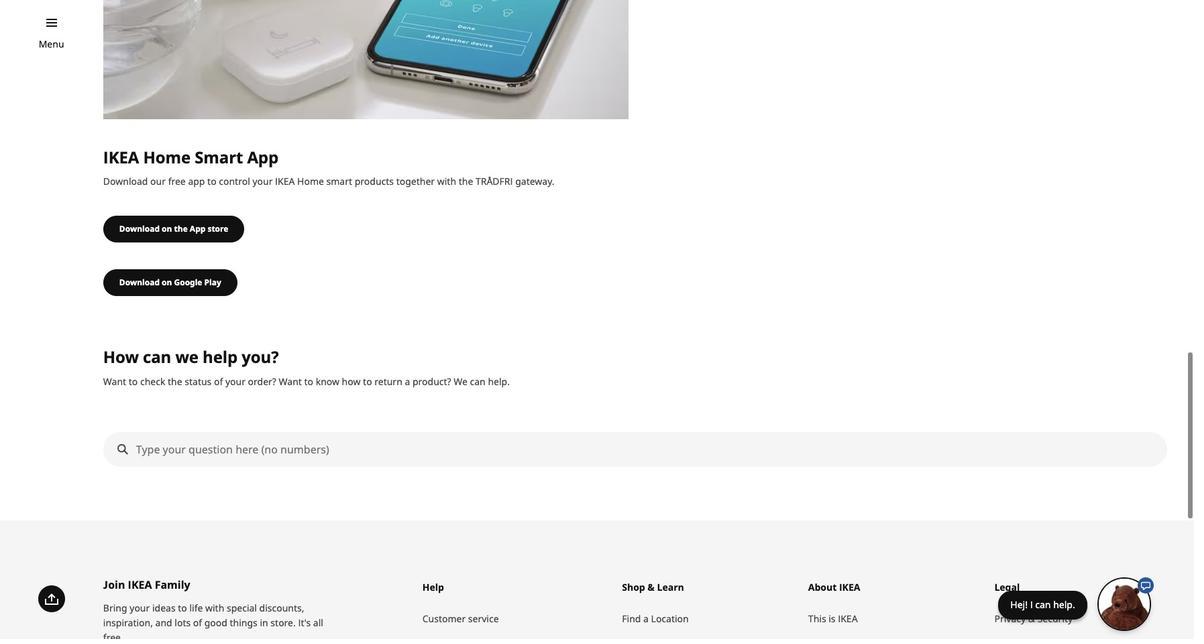 Task type: locate. For each thing, give the bounding box(es) containing it.
can right i
[[1035, 599, 1051, 612]]

0 horizontal spatial app
[[190, 224, 206, 235]]

free
[[168, 175, 186, 188]]

0 vertical spatial download
[[103, 175, 148, 188]]

help. up security
[[1053, 599, 1075, 612]]

1 vertical spatial of
[[193, 617, 202, 630]]

download inside button
[[119, 224, 160, 235]]

a right the 'return'
[[405, 376, 410, 389]]

home
[[143, 146, 191, 168], [297, 175, 324, 188]]

location
[[651, 613, 689, 626]]

a right find
[[643, 613, 649, 626]]

of down life at the left of the page
[[193, 617, 202, 630]]

1 horizontal spatial help.
[[1053, 599, 1075, 612]]

1 vertical spatial download
[[119, 224, 160, 235]]

&
[[1028, 613, 1035, 626]]

1 on from the top
[[162, 224, 172, 235]]

2 vertical spatial your
[[130, 603, 150, 615]]

can up check
[[143, 346, 171, 369]]

security
[[1038, 613, 1073, 626]]

the right check
[[168, 376, 182, 389]]

can right we
[[470, 376, 486, 389]]

0 horizontal spatial your
[[130, 603, 150, 615]]

app for smart
[[247, 146, 278, 168]]

1 horizontal spatial with
[[437, 175, 456, 188]]

the left the store
[[174, 224, 188, 235]]

find a location link
[[622, 607, 795, 633]]

your left order?
[[225, 376, 245, 389]]

1 vertical spatial app
[[190, 224, 206, 235]]

on down our
[[162, 224, 172, 235]]

1 vertical spatial help.
[[1053, 599, 1075, 612]]

0 horizontal spatial help.
[[488, 376, 510, 389]]

your up inspiration,
[[130, 603, 150, 615]]

1 vertical spatial home
[[297, 175, 324, 188]]

download left google
[[119, 277, 160, 289]]

1 vertical spatial the
[[174, 224, 188, 235]]

help. inside button
[[1053, 599, 1075, 612]]

app
[[247, 146, 278, 168], [190, 224, 206, 235]]

in
[[260, 617, 268, 630]]

0 horizontal spatial can
[[143, 346, 171, 369]]

family
[[155, 578, 190, 593]]

download down our
[[119, 224, 160, 235]]

hej!
[[1011, 599, 1028, 612]]

help.
[[488, 376, 510, 389], [1053, 599, 1075, 612]]

download for download on google play
[[119, 277, 160, 289]]

order?
[[248, 376, 276, 389]]

with right together
[[437, 175, 456, 188]]

0 vertical spatial app
[[247, 146, 278, 168]]

home left smart
[[297, 175, 324, 188]]

0 vertical spatial your
[[252, 175, 273, 188]]

app up control
[[247, 146, 278, 168]]

free.
[[103, 632, 123, 640]]

the left trådfri
[[459, 175, 473, 188]]

ikea home smart app
[[103, 146, 278, 168]]

app for the
[[190, 224, 206, 235]]

download inside button
[[119, 277, 160, 289]]

to
[[207, 175, 216, 188], [129, 376, 138, 389], [304, 376, 313, 389], [363, 376, 372, 389], [178, 603, 187, 615]]

1 horizontal spatial want
[[279, 376, 302, 389]]

of right status
[[214, 376, 223, 389]]

of
[[214, 376, 223, 389], [193, 617, 202, 630]]

0 vertical spatial of
[[214, 376, 223, 389]]

1 horizontal spatial app
[[247, 146, 278, 168]]

a
[[405, 376, 410, 389], [643, 613, 649, 626]]

to left know
[[304, 376, 313, 389]]

2 vertical spatial can
[[1035, 599, 1051, 612]]

hej! i can help.
[[1011, 599, 1075, 612]]

on left google
[[162, 277, 172, 289]]

your for app
[[252, 175, 273, 188]]

home up our
[[143, 146, 191, 168]]

is
[[829, 613, 836, 626]]

return
[[375, 376, 402, 389]]

1 want from the left
[[103, 376, 126, 389]]

0 horizontal spatial with
[[205, 603, 224, 615]]

0 vertical spatial home
[[143, 146, 191, 168]]

customer service link
[[422, 607, 609, 633]]

2 vertical spatial the
[[168, 376, 182, 389]]

ikea
[[103, 146, 139, 168], [275, 175, 295, 188], [128, 578, 152, 593], [838, 613, 858, 626]]

app
[[188, 175, 205, 188]]

hej! i can help. button
[[998, 578, 1154, 632]]

1 vertical spatial can
[[470, 376, 486, 389]]

can inside button
[[1035, 599, 1051, 612]]

a phone on a table with an ikea gateway and remote, and a glass of water. image
[[103, 0, 629, 119]]

download left our
[[103, 175, 148, 188]]

2 vertical spatial download
[[119, 277, 160, 289]]

our
[[150, 175, 166, 188]]

to left life at the left of the page
[[178, 603, 187, 615]]

to left check
[[129, 376, 138, 389]]

download on the app store button
[[103, 216, 244, 243]]

of inside "bring your ideas to life with special discounts, inspiration, and lots of good things in store. it's all free."
[[193, 617, 202, 630]]

check
[[140, 376, 165, 389]]

service
[[468, 613, 499, 626]]

this is ikea
[[808, 613, 858, 626]]

store
[[208, 224, 228, 235]]

1 horizontal spatial your
[[225, 376, 245, 389]]

all
[[313, 617, 323, 630]]

Search search field
[[104, 434, 1167, 467]]

2 horizontal spatial can
[[1035, 599, 1051, 612]]

0 vertical spatial on
[[162, 224, 172, 235]]

0 vertical spatial can
[[143, 346, 171, 369]]

help
[[203, 346, 238, 369]]

your right control
[[252, 175, 273, 188]]

on inside button
[[162, 224, 172, 235]]

1 vertical spatial with
[[205, 603, 224, 615]]

1 horizontal spatial can
[[470, 376, 486, 389]]

you?
[[242, 346, 279, 369]]

things
[[230, 617, 257, 630]]

to right app
[[207, 175, 216, 188]]

1 horizontal spatial home
[[297, 175, 324, 188]]

with up good
[[205, 603, 224, 615]]

1 vertical spatial on
[[162, 277, 172, 289]]

0 horizontal spatial want
[[103, 376, 126, 389]]

know
[[316, 376, 339, 389]]

the inside button
[[174, 224, 188, 235]]

1 horizontal spatial a
[[643, 613, 649, 626]]

0 vertical spatial help.
[[488, 376, 510, 389]]

1 vertical spatial your
[[225, 376, 245, 389]]

2 horizontal spatial your
[[252, 175, 273, 188]]

your inside "bring your ideas to life with special discounts, inspiration, and lots of good things in store. it's all free."
[[130, 603, 150, 615]]

join ikea family footer
[[0, 521, 1194, 640]]

can
[[143, 346, 171, 369], [470, 376, 486, 389], [1035, 599, 1051, 612]]

on
[[162, 224, 172, 235], [162, 277, 172, 289]]

0 vertical spatial with
[[437, 175, 456, 188]]

privacy & security
[[994, 613, 1073, 626]]

download
[[103, 175, 148, 188], [119, 224, 160, 235], [119, 277, 160, 289]]

your for help
[[225, 376, 245, 389]]

the
[[459, 175, 473, 188], [174, 224, 188, 235], [168, 376, 182, 389]]

app inside button
[[190, 224, 206, 235]]

your
[[252, 175, 273, 188], [225, 376, 245, 389], [130, 603, 150, 615]]

want
[[103, 376, 126, 389], [279, 376, 302, 389]]

menu
[[39, 38, 64, 50]]

2 on from the top
[[162, 277, 172, 289]]

0 horizontal spatial of
[[193, 617, 202, 630]]

1 vertical spatial a
[[643, 613, 649, 626]]

download for download on the app store
[[119, 224, 160, 235]]

with
[[437, 175, 456, 188], [205, 603, 224, 615]]

on inside button
[[162, 277, 172, 289]]

bring your ideas to life with special discounts, inspiration, and lots of good things in store. it's all free.
[[103, 603, 323, 640]]

want down how
[[103, 376, 126, 389]]

0 horizontal spatial a
[[405, 376, 410, 389]]

app left the store
[[190, 224, 206, 235]]

want right order?
[[279, 376, 302, 389]]

how can we help you?
[[103, 346, 279, 369]]

help. right we
[[488, 376, 510, 389]]



Task type: vqa. For each thing, say whether or not it's contained in the screenshot.
cheese
no



Task type: describe. For each thing, give the bounding box(es) containing it.
download for download our free app to control your ikea home smart products together with the trådfri gateway.
[[103, 175, 148, 188]]

download on the app store
[[119, 224, 228, 235]]

on for google
[[162, 277, 172, 289]]

trådfri
[[476, 175, 513, 188]]

0 vertical spatial the
[[459, 175, 473, 188]]

0 horizontal spatial home
[[143, 146, 191, 168]]

to right how
[[363, 376, 372, 389]]

inspiration,
[[103, 617, 153, 630]]

menu button
[[39, 37, 64, 52]]

1 horizontal spatial of
[[214, 376, 223, 389]]

product?
[[413, 376, 451, 389]]

find a location
[[622, 613, 689, 626]]

on for the
[[162, 224, 172, 235]]

0 vertical spatial a
[[405, 376, 410, 389]]

we
[[454, 376, 468, 389]]

customer
[[422, 613, 466, 626]]

together
[[396, 175, 435, 188]]

this
[[808, 613, 826, 626]]

want to check the status of your order? want to know how to return a product? we can help.
[[103, 376, 510, 389]]

it's
[[298, 617, 311, 630]]

discounts,
[[259, 603, 304, 615]]

play
[[204, 277, 221, 289]]

download on google play button
[[103, 270, 237, 297]]

download our free app to control your ikea home smart products together with the trådfri gateway.
[[103, 175, 554, 188]]

privacy & security link
[[994, 607, 1167, 633]]

with inside "bring your ideas to life with special discounts, inspiration, and lots of good things in store. it's all free."
[[205, 603, 224, 615]]

and
[[155, 617, 172, 630]]

good
[[204, 617, 227, 630]]

2 want from the left
[[279, 376, 302, 389]]

we
[[175, 346, 199, 369]]

to inside "bring your ideas to life with special discounts, inspiration, and lots of good things in store. it's all free."
[[178, 603, 187, 615]]

privacy
[[994, 613, 1026, 626]]

products
[[355, 175, 394, 188]]

store.
[[271, 617, 296, 630]]

a inside the find a location link
[[643, 613, 649, 626]]

customer service
[[422, 613, 499, 626]]

special
[[227, 603, 257, 615]]

find
[[622, 613, 641, 626]]

how
[[342, 376, 361, 389]]

smart
[[195, 146, 243, 168]]

bring
[[103, 603, 127, 615]]

download on google play
[[119, 277, 221, 289]]

google
[[174, 277, 202, 289]]

how
[[103, 346, 139, 369]]

i
[[1030, 599, 1033, 612]]

status
[[185, 376, 212, 389]]

join
[[103, 578, 125, 593]]

life
[[189, 603, 203, 615]]

control
[[219, 175, 250, 188]]

gateway.
[[515, 175, 554, 188]]

ideas
[[152, 603, 176, 615]]

smart
[[326, 175, 352, 188]]

this is ikea link
[[808, 607, 981, 633]]

join ikea family
[[103, 578, 190, 593]]

lots
[[175, 617, 191, 630]]



